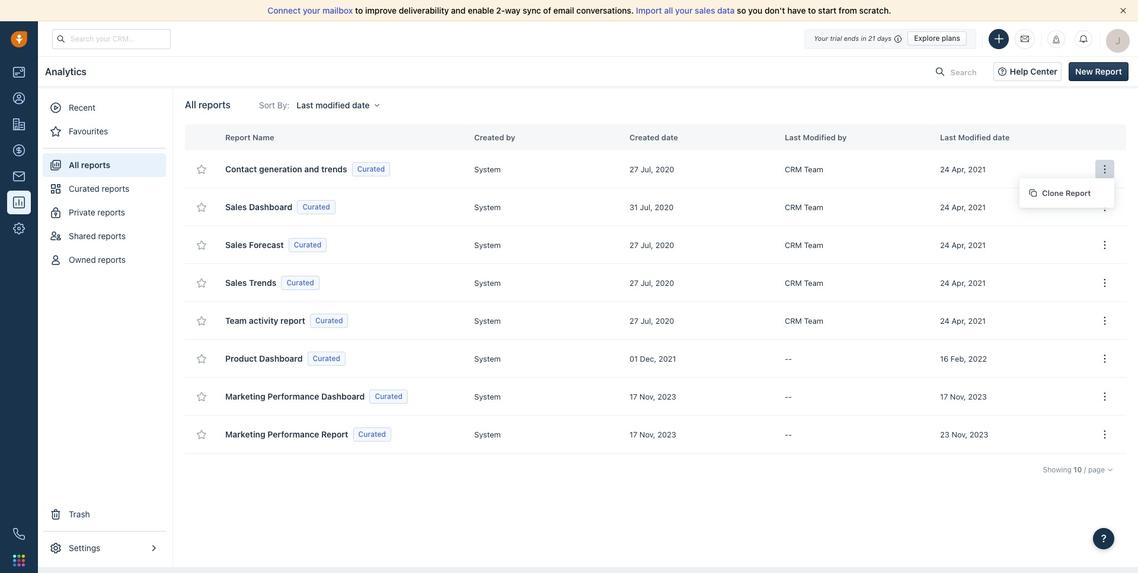 Task type: locate. For each thing, give the bounding box(es) containing it.
1 horizontal spatial your
[[675, 5, 693, 15]]

way
[[505, 5, 521, 15]]

connect your mailbox link
[[268, 5, 355, 15]]

email
[[553, 5, 574, 15]]

to left start
[[808, 5, 816, 15]]

your
[[814, 34, 828, 42]]

conversations.
[[577, 5, 634, 15]]

0 horizontal spatial your
[[303, 5, 320, 15]]

all
[[664, 5, 673, 15]]

send email image
[[1021, 34, 1029, 44]]

connect
[[268, 5, 301, 15]]

your
[[303, 5, 320, 15], [675, 5, 693, 15]]

0 horizontal spatial to
[[355, 5, 363, 15]]

close image
[[1121, 8, 1126, 14]]

1 horizontal spatial to
[[808, 5, 816, 15]]

sales
[[695, 5, 715, 15]]

1 your from the left
[[303, 5, 320, 15]]

your left mailbox
[[303, 5, 320, 15]]

days
[[877, 34, 892, 42]]

and
[[451, 5, 466, 15]]

your right all in the top right of the page
[[675, 5, 693, 15]]

to
[[355, 5, 363, 15], [808, 5, 816, 15]]

trial
[[830, 34, 842, 42]]

deliverability
[[399, 5, 449, 15]]

in
[[861, 34, 867, 42]]

to right mailbox
[[355, 5, 363, 15]]

data
[[717, 5, 735, 15]]



Task type: vqa. For each thing, say whether or not it's contained in the screenshot.
display
no



Task type: describe. For each thing, give the bounding box(es) containing it.
have
[[787, 5, 806, 15]]

21
[[868, 34, 876, 42]]

your trial ends in 21 days
[[814, 34, 892, 42]]

don't
[[765, 5, 785, 15]]

so
[[737, 5, 746, 15]]

what's new image
[[1052, 35, 1061, 44]]

scratch.
[[859, 5, 891, 15]]

2-
[[496, 5, 505, 15]]

from
[[839, 5, 857, 15]]

mailbox
[[323, 5, 353, 15]]

connect your mailbox to improve deliverability and enable 2-way sync of email conversations. import all your sales data so you don't have to start from scratch.
[[268, 5, 891, 15]]

explore plans link
[[908, 31, 967, 46]]

phone image
[[13, 529, 25, 541]]

of
[[543, 5, 551, 15]]

you
[[748, 5, 763, 15]]

1 to from the left
[[355, 5, 363, 15]]

sync
[[523, 5, 541, 15]]

explore
[[914, 34, 940, 43]]

import
[[636, 5, 662, 15]]

enable
[[468, 5, 494, 15]]

freshworks switcher image
[[13, 555, 25, 567]]

Search your CRM... text field
[[52, 29, 171, 49]]

explore plans
[[914, 34, 960, 43]]

2 your from the left
[[675, 5, 693, 15]]

import all your sales data link
[[636, 5, 737, 15]]

ends
[[844, 34, 859, 42]]

plans
[[942, 34, 960, 43]]

improve
[[365, 5, 397, 15]]

start
[[818, 5, 837, 15]]

2 to from the left
[[808, 5, 816, 15]]

phone element
[[7, 523, 31, 547]]



